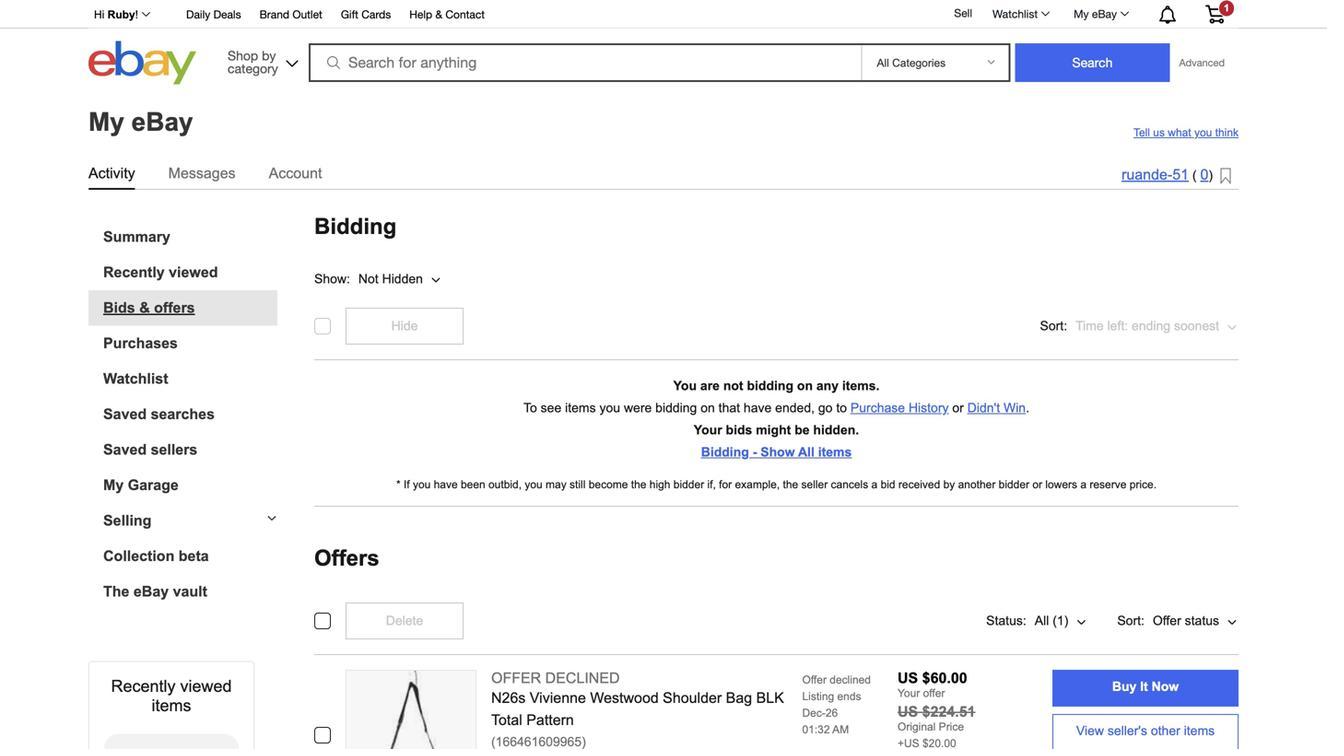 Task type: locate. For each thing, give the bounding box(es) containing it.
1 vertical spatial recently
[[111, 677, 176, 696]]

bidder right another
[[999, 478, 1029, 491]]

hide
[[391, 319, 418, 333]]

account link
[[269, 161, 322, 185]]

0 vertical spatial &
[[435, 8, 442, 21]]

now
[[1152, 680, 1179, 694]]

summary link
[[103, 229, 277, 246]]

1 horizontal spatial sort:
[[1117, 614, 1144, 628]]

1 vertical spatial my
[[88, 107, 124, 136]]

0 horizontal spatial the
[[631, 478, 646, 491]]

offer left status
[[1153, 614, 1181, 628]]

0 horizontal spatial or
[[952, 401, 964, 415]]

0 horizontal spatial bidder
[[673, 478, 704, 491]]

account navigation
[[84, 0, 1239, 29]]

messages link
[[168, 161, 236, 185]]

hidden
[[382, 272, 423, 286]]

blk
[[756, 690, 784, 706]]

0 link
[[1200, 166, 1208, 183]]

bids
[[103, 300, 135, 316]]

!
[[135, 8, 138, 21]]

1 vertical spatial watchlist link
[[103, 370, 277, 388]]

on
[[797, 379, 813, 393], [701, 401, 715, 415]]

you left may
[[525, 478, 543, 491]]

ruande-51 link
[[1122, 166, 1189, 183]]

all left (1) on the bottom
[[1035, 614, 1049, 628]]

sort: for sort: time left: ending soonest
[[1040, 319, 1067, 333]]

sort: left the time
[[1040, 319, 1067, 333]]

sort: for sort: offer status
[[1117, 614, 1144, 628]]

0 vertical spatial ebay
[[1092, 7, 1117, 20]]

Search for anything text field
[[311, 45, 857, 80]]

vivienne
[[530, 690, 586, 706]]

all (1) button
[[1034, 603, 1088, 640]]

0 horizontal spatial bidding
[[314, 214, 397, 239]]

*
[[396, 478, 401, 491]]

gift cards link
[[341, 5, 391, 25]]

1 horizontal spatial bidding
[[701, 445, 749, 459]]

ends
[[837, 690, 861, 703]]

daily deals
[[186, 8, 241, 21]]

1 vertical spatial &
[[139, 300, 150, 316]]

0 horizontal spatial &
[[139, 300, 150, 316]]

are
[[700, 379, 720, 393]]

watchlist inside my ebay main content
[[103, 370, 168, 387]]

on left any
[[797, 379, 813, 393]]

you left were
[[599, 401, 620, 415]]

original
[[898, 721, 936, 733]]

1 vertical spatial us
[[898, 704, 918, 720]]

watchlist down purchases in the left top of the page
[[103, 370, 168, 387]]

my ebay inside main content
[[88, 107, 193, 136]]

0
[[1200, 166, 1208, 183]]

price.
[[1130, 478, 1157, 491]]

1 horizontal spatial my ebay
[[1074, 7, 1117, 20]]

0 vertical spatial have
[[744, 401, 772, 415]]

or left didn't
[[952, 401, 964, 415]]

think
[[1215, 126, 1239, 139]]

recently for recently viewed items
[[111, 677, 176, 696]]

1 vertical spatial your
[[898, 687, 920, 699]]

0 horizontal spatial your
[[694, 423, 722, 437]]

1 vertical spatial offer
[[802, 674, 827, 686]]

sell link
[[946, 7, 981, 19]]

0 horizontal spatial have
[[434, 478, 458, 491]]

watchlist link right sell
[[982, 3, 1058, 25]]

saved up "saved sellers"
[[103, 406, 147, 423]]

1 us from the top
[[898, 670, 918, 687]]

items.
[[842, 379, 880, 393]]

my garage link
[[103, 477, 277, 494]]

1 vertical spatial or
[[1032, 478, 1042, 491]]

the ebay vault
[[103, 583, 207, 600]]

0 vertical spatial recently
[[103, 264, 165, 281]]

1 horizontal spatial by
[[943, 478, 955, 491]]

1 the from the left
[[631, 478, 646, 491]]

ending
[[1132, 319, 1170, 333]]

messages
[[168, 165, 236, 182]]

0 vertical spatial your
[[694, 423, 722, 437]]

still
[[570, 478, 586, 491]]

have left been
[[434, 478, 458, 491]]

ebay
[[1092, 7, 1117, 20], [131, 107, 193, 136], [134, 583, 169, 600]]

0 horizontal spatial sort:
[[1040, 319, 1067, 333]]

a
[[871, 478, 878, 491], [1080, 478, 1087, 491]]

your inside you are not bidding on any items. to see items you were bidding on that have ended, go to purchase history or didn't win . your bids might be hidden. bidding - show all items
[[694, 423, 722, 437]]

0 horizontal spatial offer
[[802, 674, 827, 686]]

or inside you are not bidding on any items. to see items you were bidding on that have ended, go to purchase history or didn't win . your bids might be hidden. bidding - show all items
[[952, 401, 964, 415]]

collection beta
[[103, 548, 209, 564]]

a right the lowers
[[1080, 478, 1087, 491]]

have up might on the bottom
[[744, 401, 772, 415]]

category
[[228, 61, 278, 76]]

2 vertical spatial ebay
[[134, 583, 169, 600]]

soonest
[[1174, 319, 1219, 333]]

& right bids
[[139, 300, 150, 316]]

bidding up not
[[314, 214, 397, 239]]

2 bidder from the left
[[999, 478, 1029, 491]]

1 horizontal spatial your
[[898, 687, 920, 699]]

a left bid
[[871, 478, 878, 491]]

1 vertical spatial sort:
[[1117, 614, 1144, 628]]

by inside my ebay main content
[[943, 478, 955, 491]]

1 horizontal spatial watchlist
[[992, 7, 1038, 20]]

& right help
[[435, 8, 442, 21]]

$224.51
[[922, 704, 975, 720]]

1 vertical spatial saved
[[103, 441, 147, 458]]

watchlist for left watchlist link
[[103, 370, 168, 387]]

0 vertical spatial watchlist
[[992, 7, 1038, 20]]

& inside my ebay main content
[[139, 300, 150, 316]]

1 horizontal spatial a
[[1080, 478, 1087, 491]]

shop by category banner
[[84, 0, 1239, 89]]

reserve
[[1090, 478, 1126, 491]]

n26s vivienne westwood shoulder bag blk total pattern image
[[363, 671, 459, 749]]

& for help
[[435, 8, 442, 21]]

bidding down you
[[655, 401, 697, 415]]

tell us what you think
[[1133, 126, 1239, 139]]

on left that
[[701, 401, 715, 415]]

0 vertical spatial my
[[1074, 7, 1089, 20]]

2 saved from the top
[[103, 441, 147, 458]]

make this page your my ebay homepage image
[[1220, 168, 1231, 185]]

us up original
[[898, 704, 918, 720]]

0 horizontal spatial my ebay
[[88, 107, 193, 136]]

bidder
[[673, 478, 704, 491], [999, 478, 1029, 491]]

my
[[1074, 7, 1089, 20], [88, 107, 124, 136], [103, 477, 124, 494]]

1 horizontal spatial watchlist link
[[982, 3, 1058, 25]]

0 horizontal spatial on
[[701, 401, 715, 415]]

0 vertical spatial saved
[[103, 406, 147, 423]]

ebay for the ebay vault link
[[134, 583, 169, 600]]

0 horizontal spatial a
[[871, 478, 878, 491]]

saved up my garage
[[103, 441, 147, 458]]

my inside account navigation
[[1074, 7, 1089, 20]]

0 vertical spatial watchlist link
[[982, 3, 1058, 25]]

us left $60.00 at the right of page
[[898, 670, 918, 687]]

ruande-
[[1122, 166, 1172, 183]]

None submit
[[1015, 43, 1170, 82]]

or left the lowers
[[1032, 478, 1042, 491]]

watchlist link
[[982, 3, 1058, 25], [103, 370, 277, 388]]

summary
[[103, 229, 170, 245]]

1 vertical spatial bidding
[[701, 445, 749, 459]]

tell
[[1133, 126, 1150, 139]]

searches
[[151, 406, 215, 423]]

view seller's other items link
[[1052, 714, 1239, 749]]

selling
[[103, 512, 152, 529]]

sort: left offer status dropdown button
[[1117, 614, 1144, 628]]

other
[[1151, 724, 1180, 738]]

been
[[461, 478, 485, 491]]

saved sellers link
[[103, 441, 277, 458]]

watchlist for the rightmost watchlist link
[[992, 7, 1038, 20]]

you left "think"
[[1194, 126, 1212, 139]]

1 horizontal spatial offer
[[1153, 614, 1181, 628]]

1 horizontal spatial &
[[435, 8, 442, 21]]

1 saved from the top
[[103, 406, 147, 423]]

received
[[898, 478, 940, 491]]

you right if
[[413, 478, 431, 491]]

1 vertical spatial watchlist
[[103, 370, 168, 387]]

you inside you are not bidding on any items. to see items you were bidding on that have ended, go to purchase history or didn't win . your bids might be hidden. bidding - show all items
[[599, 401, 620, 415]]

another
[[958, 478, 996, 491]]

0 vertical spatial viewed
[[169, 264, 218, 281]]

n26s
[[491, 690, 526, 706]]

your down that
[[694, 423, 722, 437]]

the left seller on the bottom of page
[[783, 478, 798, 491]]

offer up listing
[[802, 674, 827, 686]]

items inside recently viewed items
[[152, 696, 191, 715]]

0 horizontal spatial by
[[262, 48, 276, 63]]

26
[[826, 707, 838, 719]]

saved for saved searches
[[103, 406, 147, 423]]

1 horizontal spatial have
[[744, 401, 772, 415]]

1 vertical spatial all
[[1035, 614, 1049, 628]]

your
[[694, 423, 722, 437], [898, 687, 920, 699]]

watchlist link down purchases link
[[103, 370, 277, 388]]

1 vertical spatial my ebay
[[88, 107, 193, 136]]

buy it now
[[1112, 680, 1179, 694]]

the left high
[[631, 478, 646, 491]]

help
[[409, 8, 432, 21]]

saved searches link
[[103, 406, 277, 423]]

bidding down the bids
[[701, 445, 749, 459]]

my ebay main content
[[7, 89, 1320, 749]]

1 horizontal spatial bidding
[[747, 379, 793, 393]]

)
[[1208, 168, 1213, 182]]

none submit inside shop by category banner
[[1015, 43, 1170, 82]]

collection
[[103, 548, 174, 564]]

2 vertical spatial my
[[103, 477, 124, 494]]

what
[[1168, 126, 1191, 139]]

ruby
[[108, 8, 135, 21]]

may
[[546, 478, 567, 491]]

1 bidder from the left
[[673, 478, 704, 491]]

1 horizontal spatial the
[[783, 478, 798, 491]]

0 horizontal spatial watchlist
[[103, 370, 168, 387]]

my for my garage link
[[103, 477, 124, 494]]

not hidden button
[[357, 256, 461, 293]]

by left another
[[943, 478, 955, 491]]

offer
[[923, 687, 945, 699]]

viewed for recently viewed items
[[180, 677, 232, 696]]

by right shop
[[262, 48, 276, 63]]

0 horizontal spatial all
[[798, 445, 814, 459]]

bidder left the if,
[[673, 478, 704, 491]]

help & contact
[[409, 8, 485, 21]]

1 horizontal spatial bidder
[[999, 478, 1029, 491]]

1 vertical spatial by
[[943, 478, 955, 491]]

purchases
[[103, 335, 178, 352]]

might
[[756, 423, 791, 437]]

my garage
[[103, 477, 179, 494]]

1 a from the left
[[871, 478, 878, 491]]

0 vertical spatial or
[[952, 401, 964, 415]]

0 vertical spatial bidding
[[747, 379, 793, 393]]

1 vertical spatial viewed
[[180, 677, 232, 696]]

0 vertical spatial us
[[898, 670, 918, 687]]

* if you have been outbid, you may still become the high bidder if, for example, the seller cancels a bid received by another bidder or lowers a reserve price.
[[396, 478, 1157, 491]]

0 vertical spatial by
[[262, 48, 276, 63]]

offer
[[491, 670, 541, 687]]

recently inside recently viewed items
[[111, 677, 176, 696]]

viewed inside recently viewed items
[[180, 677, 232, 696]]

0 vertical spatial sort:
[[1040, 319, 1067, 333]]

0 horizontal spatial watchlist link
[[103, 370, 277, 388]]

& inside account navigation
[[435, 8, 442, 21]]

0 vertical spatial my ebay
[[1074, 7, 1117, 20]]

watchlist right sell
[[992, 7, 1038, 20]]

0 vertical spatial all
[[798, 445, 814, 459]]

the
[[103, 583, 129, 600]]

your left offer
[[898, 687, 920, 699]]

all
[[798, 445, 814, 459], [1035, 614, 1049, 628]]

all down be
[[798, 445, 814, 459]]

ebay inside account navigation
[[1092, 7, 1117, 20]]

1 horizontal spatial on
[[797, 379, 813, 393]]

watchlist inside account navigation
[[992, 7, 1038, 20]]

purchases link
[[103, 335, 277, 352]]

bidding up ended,
[[747, 379, 793, 393]]

0 horizontal spatial bidding
[[655, 401, 697, 415]]



Task type: describe. For each thing, give the bounding box(es) containing it.
help & contact link
[[409, 5, 485, 25]]

my for my ebay link
[[1074, 7, 1089, 20]]

ebay for my ebay link
[[1092, 7, 1117, 20]]

seller's
[[1108, 724, 1147, 738]]

become
[[589, 478, 628, 491]]

.
[[1026, 401, 1029, 415]]

hi ruby !
[[94, 8, 138, 21]]

shop
[[228, 48, 258, 63]]

us
[[1153, 126, 1165, 139]]

deals
[[213, 8, 241, 21]]

offer status button
[[1152, 603, 1239, 640]]

1 horizontal spatial all
[[1035, 614, 1049, 628]]

sort: offer status
[[1117, 614, 1219, 628]]

activity
[[88, 165, 135, 182]]

& for bids
[[139, 300, 150, 316]]

that
[[719, 401, 740, 415]]

0 vertical spatial bidding
[[314, 214, 397, 239]]

the ebay vault link
[[103, 583, 277, 600]]

0 vertical spatial offer
[[1153, 614, 1181, 628]]

sort: time left: ending soonest
[[1040, 319, 1219, 333]]

viewed for recently viewed
[[169, 264, 218, 281]]

2 the from the left
[[783, 478, 798, 491]]

bids
[[726, 423, 752, 437]]

1 vertical spatial ebay
[[131, 107, 193, 136]]

all inside you are not bidding on any items. to see items you were bidding on that have ended, go to purchase history or didn't win . your bids might be hidden. bidding - show all items
[[798, 445, 814, 459]]

my ebay link
[[1064, 3, 1137, 25]]

delete
[[386, 614, 423, 628]]

2 a from the left
[[1080, 478, 1087, 491]]

you inside tell us what you think link
[[1194, 126, 1212, 139]]

us $60.00 your offer us $224.51 original price
[[898, 670, 975, 733]]

saved for saved sellers
[[103, 441, 147, 458]]

offer declined n26s vivienne westwood shoulder bag blk total pattern
[[491, 670, 784, 728]]

2 us from the top
[[898, 704, 918, 720]]

1 vertical spatial bidding
[[655, 401, 697, 415]]

your inside the 'us $60.00 your offer us $224.51 original price'
[[898, 687, 920, 699]]

win
[[1004, 401, 1026, 415]]

gift cards
[[341, 8, 391, 21]]

example,
[[735, 478, 780, 491]]

01:32
[[802, 723, 830, 736]]

bidding inside you are not bidding on any items. to see items you were bidding on that have ended, go to purchase history or didn't win . your bids might be hidden. bidding - show all items
[[701, 445, 749, 459]]

saved searches
[[103, 406, 215, 423]]

daily
[[186, 8, 210, 21]]

bids & offers link
[[103, 300, 277, 317]]

daily deals link
[[186, 5, 241, 25]]

buy
[[1112, 680, 1137, 694]]

view
[[1076, 724, 1104, 738]]

advanced
[[1179, 57, 1225, 69]]

contact
[[445, 8, 485, 21]]

delete button
[[346, 603, 464, 640]]

(
[[1192, 168, 1197, 182]]

sell
[[954, 7, 972, 19]]

westwood
[[590, 690, 659, 706]]

status: all (1)
[[986, 614, 1068, 628]]

outbid,
[[488, 478, 522, 491]]

listing
[[802, 690, 834, 703]]

hide button
[[346, 308, 464, 345]]

garage
[[128, 477, 179, 494]]

recently viewed items
[[111, 677, 232, 715]]

$60.00
[[922, 670, 967, 687]]

my ebay inside account navigation
[[1074, 7, 1117, 20]]

to
[[836, 401, 847, 415]]

if
[[404, 478, 410, 491]]

1 horizontal spatial or
[[1032, 478, 1042, 491]]

collection beta link
[[103, 548, 277, 565]]

1
[[1224, 2, 1229, 14]]

advanced link
[[1170, 44, 1234, 81]]

brand outlet
[[259, 8, 322, 21]]

time left: ending soonest button
[[1075, 308, 1239, 345]]

it
[[1140, 680, 1148, 694]]

0 vertical spatial on
[[797, 379, 813, 393]]

outlet
[[292, 8, 322, 21]]

activity link
[[88, 161, 135, 185]]

time
[[1076, 319, 1104, 333]]

history
[[909, 401, 949, 415]]

bids & offers
[[103, 300, 195, 316]]

purchase history link
[[851, 401, 949, 415]]

have inside you are not bidding on any items. to see items you were bidding on that have ended, go to purchase history or didn't win . your bids might be hidden. bidding - show all items
[[744, 401, 772, 415]]

offer inside offer declined listing ends dec-26 01:32 am
[[802, 674, 827, 686]]

didn't win link
[[967, 401, 1026, 415]]

show:
[[314, 272, 350, 286]]

shoulder
[[663, 690, 722, 706]]

status:
[[986, 614, 1026, 628]]

1 vertical spatial have
[[434, 478, 458, 491]]

offers
[[314, 546, 379, 570]]

by inside shop by category
[[262, 48, 276, 63]]

brand
[[259, 8, 289, 21]]

if,
[[707, 478, 716, 491]]

1 vertical spatial on
[[701, 401, 715, 415]]

recently for recently viewed
[[103, 264, 165, 281]]

brand outlet link
[[259, 5, 322, 25]]

not
[[358, 272, 378, 286]]

shop by category button
[[219, 41, 302, 81]]

recently viewed
[[103, 264, 218, 281]]

go
[[818, 401, 833, 415]]

hidden.
[[813, 423, 859, 437]]

bid
[[881, 478, 895, 491]]

price
[[939, 721, 964, 733]]

ended,
[[775, 401, 815, 415]]

dec-
[[802, 707, 826, 719]]



Task type: vqa. For each thing, say whether or not it's contained in the screenshot.
Shop by category
yes



